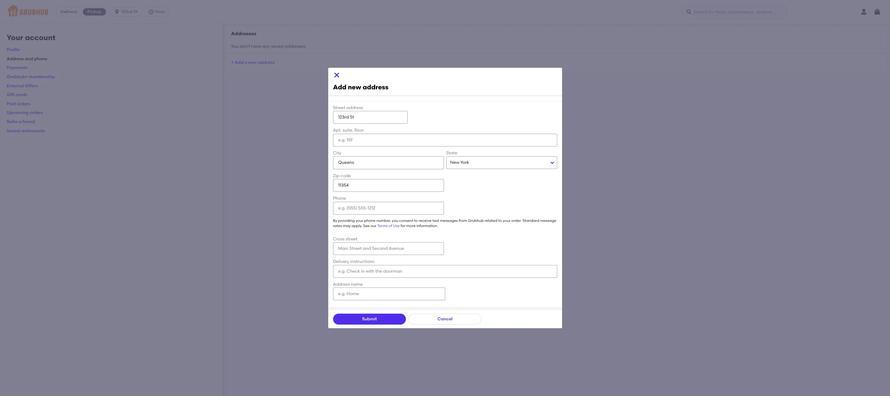 Task type: vqa. For each thing, say whether or not it's contained in the screenshot.
Pennsylvania within main navigation navigation
no



Task type: describe. For each thing, give the bounding box(es) containing it.
delivery button
[[56, 7, 82, 17]]

pickup
[[87, 9, 102, 14]]

delivery for delivery instructions
[[333, 260, 349, 265]]

addresses.
[[284, 44, 307, 49]]

saved
[[271, 44, 283, 49]]

terms
[[377, 224, 388, 228]]

new inside 'button'
[[248, 60, 257, 65]]

upcoming orders link
[[7, 110, 43, 116]]

related
[[485, 219, 498, 223]]

you
[[231, 44, 239, 49]]

st
[[133, 9, 138, 14]]

saved restaurants
[[7, 128, 45, 134]]

use
[[393, 224, 400, 228]]

2 vertical spatial address
[[346, 105, 363, 111]]

gift cards
[[7, 92, 27, 98]]

add new address
[[333, 83, 388, 91]]

zip code
[[333, 173, 351, 179]]

more
[[406, 224, 416, 228]]

grubhub+ membership
[[7, 74, 55, 79]]

friend
[[23, 119, 35, 125]]

external
[[7, 83, 24, 89]]

a inside 'button'
[[244, 60, 247, 65]]

past orders
[[7, 101, 30, 107]]

our
[[371, 224, 376, 228]]

Street address text field
[[333, 111, 408, 124]]

of
[[389, 224, 392, 228]]

providing
[[338, 219, 355, 223]]

standard
[[523, 219, 539, 223]]

now button
[[144, 7, 171, 17]]

number,
[[376, 219, 391, 223]]

see
[[363, 224, 370, 228]]

text
[[433, 219, 439, 223]]

1 vertical spatial add
[[333, 83, 346, 91]]

Apt, suite, floor text field
[[333, 134, 557, 147]]

you
[[392, 219, 398, 223]]

saved
[[7, 128, 20, 134]]

profile
[[7, 47, 20, 52]]

phone inside by providing your phone number, you consent to receive text messages from grubhub related to your order. standard message rates may apply. see our
[[364, 219, 376, 223]]

your
[[7, 33, 23, 42]]

membership
[[29, 74, 55, 79]]

any
[[262, 44, 270, 49]]

code
[[340, 173, 351, 179]]

payments
[[7, 65, 27, 70]]

street address
[[333, 105, 363, 111]]

2 your from the left
[[503, 219, 511, 223]]

cross
[[333, 237, 345, 242]]

account
[[25, 33, 55, 42]]

1 to from the left
[[414, 219, 418, 223]]

receive
[[419, 219, 432, 223]]

and
[[25, 56, 33, 61]]

past orders link
[[7, 101, 30, 107]]

+ add a new address button
[[231, 57, 275, 68]]

street
[[346, 237, 358, 242]]

cards
[[16, 92, 27, 98]]

addresses
[[231, 31, 256, 37]]

profile link
[[7, 47, 20, 52]]

Delivery instructions text field
[[333, 265, 557, 278]]

terms of use link
[[377, 224, 400, 228]]

address and phone link
[[7, 56, 47, 61]]

Address name text field
[[333, 288, 445, 301]]

refer a friend
[[7, 119, 35, 125]]

+
[[231, 60, 234, 65]]

refer a friend link
[[7, 119, 35, 125]]

1 vertical spatial a
[[19, 119, 22, 125]]

cancel button
[[409, 314, 482, 325]]

consent
[[399, 219, 413, 223]]

grubhub+ membership link
[[7, 74, 55, 79]]

submit button
[[333, 314, 406, 325]]

address for address and phone
[[7, 56, 24, 61]]

Cross street text field
[[333, 243, 444, 256]]

cancel
[[438, 317, 453, 322]]

2 to from the left
[[498, 219, 502, 223]]

now
[[155, 9, 165, 14]]

from
[[459, 219, 467, 223]]



Task type: locate. For each thing, give the bounding box(es) containing it.
delivery for delivery
[[60, 9, 77, 14]]

1 your from the left
[[356, 219, 363, 223]]

delivery instructions
[[333, 260, 374, 265]]

grubhub
[[468, 219, 484, 223]]

123rd st
[[121, 9, 138, 14]]

payments link
[[7, 65, 27, 70]]

your account
[[7, 33, 55, 42]]

delivery left pickup
[[60, 9, 77, 14]]

for
[[401, 224, 405, 228]]

svg image
[[114, 9, 120, 15], [333, 71, 340, 79]]

a
[[244, 60, 247, 65], [19, 119, 22, 125]]

new down have
[[248, 60, 257, 65]]

1 vertical spatial phone
[[364, 219, 376, 223]]

orders for past orders
[[17, 101, 30, 107]]

1 horizontal spatial your
[[503, 219, 511, 223]]

Phone telephone field
[[333, 202, 444, 215]]

0 vertical spatial a
[[244, 60, 247, 65]]

address for address name
[[333, 282, 350, 287]]

cross street
[[333, 237, 358, 242]]

instructions
[[350, 260, 374, 265]]

svg image inside 123rd st button
[[114, 9, 120, 15]]

by providing your phone number, you consent to receive text messages from grubhub related to your order. standard message rates may apply. see our
[[333, 219, 556, 228]]

address inside + add a new address 'button'
[[258, 60, 275, 65]]

2 horizontal spatial svg image
[[874, 8, 881, 16]]

phone up the see
[[364, 219, 376, 223]]

0 horizontal spatial delivery
[[60, 9, 77, 14]]

terms of use for more information.
[[377, 224, 438, 228]]

external offers
[[7, 83, 38, 89]]

0 vertical spatial new
[[248, 60, 257, 65]]

1 vertical spatial svg image
[[333, 71, 340, 79]]

by
[[333, 219, 337, 223]]

to right the related
[[498, 219, 502, 223]]

0 vertical spatial address
[[7, 56, 24, 61]]

rates
[[333, 224, 342, 228]]

0 vertical spatial svg image
[[114, 9, 120, 15]]

to
[[414, 219, 418, 223], [498, 219, 502, 223]]

svg image inside 'now' button
[[148, 9, 154, 15]]

0 horizontal spatial phone
[[34, 56, 47, 61]]

Zip code telephone field
[[333, 179, 444, 192]]

1 horizontal spatial phone
[[364, 219, 376, 223]]

1 horizontal spatial address
[[333, 282, 350, 287]]

0 horizontal spatial a
[[19, 119, 22, 125]]

1 horizontal spatial svg image
[[686, 9, 692, 15]]

order.
[[511, 219, 522, 223]]

messages
[[440, 219, 458, 223]]

upcoming orders
[[7, 110, 43, 116]]

1 vertical spatial new
[[348, 83, 361, 91]]

gift cards link
[[7, 92, 27, 98]]

add inside + add a new address 'button'
[[235, 60, 243, 65]]

address
[[7, 56, 24, 61], [333, 282, 350, 287]]

0 horizontal spatial to
[[414, 219, 418, 223]]

1 horizontal spatial delivery
[[333, 260, 349, 265]]

name
[[351, 282, 363, 287]]

0 horizontal spatial add
[[235, 60, 243, 65]]

address left name
[[333, 282, 350, 287]]

gift
[[7, 92, 15, 98]]

don't
[[240, 44, 250, 49]]

you don't have any saved addresses.
[[231, 44, 307, 49]]

pickup button
[[82, 7, 107, 17]]

1 vertical spatial orders
[[30, 110, 43, 116]]

past
[[7, 101, 16, 107]]

information.
[[417, 224, 438, 228]]

apply.
[[352, 224, 362, 228]]

submit
[[362, 317, 377, 322]]

0 horizontal spatial svg image
[[114, 9, 120, 15]]

0 vertical spatial phone
[[34, 56, 47, 61]]

restaurants
[[21, 128, 45, 134]]

may
[[343, 224, 351, 228]]

address
[[258, 60, 275, 65], [363, 83, 388, 91], [346, 105, 363, 111]]

1 horizontal spatial a
[[244, 60, 247, 65]]

orders up upcoming orders
[[17, 101, 30, 107]]

orders for upcoming orders
[[30, 110, 43, 116]]

floor
[[355, 128, 364, 133]]

1 horizontal spatial svg image
[[333, 71, 340, 79]]

city
[[333, 151, 341, 156]]

external offers link
[[7, 83, 38, 89]]

upcoming
[[7, 110, 29, 116]]

new up street address
[[348, 83, 361, 91]]

phone right the and at the left top of the page
[[34, 56, 47, 61]]

street
[[333, 105, 345, 111]]

zip
[[333, 173, 339, 179]]

123rd
[[121, 9, 132, 14]]

apt, suite, floor
[[333, 128, 364, 133]]

have
[[251, 44, 261, 49]]

add right +
[[235, 60, 243, 65]]

apt,
[[333, 128, 342, 133]]

1 vertical spatial address
[[333, 282, 350, 287]]

0 horizontal spatial your
[[356, 219, 363, 223]]

address and phone
[[7, 56, 47, 61]]

+ add a new address
[[231, 60, 275, 65]]

1 vertical spatial address
[[363, 83, 388, 91]]

offers
[[25, 83, 38, 89]]

suite,
[[343, 128, 353, 133]]

your up apply.
[[356, 219, 363, 223]]

address down profile link
[[7, 56, 24, 61]]

message
[[540, 219, 556, 223]]

0 vertical spatial add
[[235, 60, 243, 65]]

grubhub+
[[7, 74, 28, 79]]

0 vertical spatial orders
[[17, 101, 30, 107]]

1 horizontal spatial new
[[348, 83, 361, 91]]

0 horizontal spatial address
[[7, 56, 24, 61]]

a right +
[[244, 60, 247, 65]]

svg image
[[874, 8, 881, 16], [148, 9, 154, 15], [686, 9, 692, 15]]

1 vertical spatial delivery
[[333, 260, 349, 265]]

delivery inside button
[[60, 9, 77, 14]]

your
[[356, 219, 363, 223], [503, 219, 511, 223]]

saved restaurants link
[[7, 128, 45, 134]]

svg image up add new address
[[333, 71, 340, 79]]

delivery left instructions
[[333, 260, 349, 265]]

phone
[[333, 196, 346, 201]]

123rd st button
[[110, 7, 144, 17]]

your left order.
[[503, 219, 511, 223]]

0 vertical spatial delivery
[[60, 9, 77, 14]]

orders up friend
[[30, 110, 43, 116]]

City text field
[[333, 157, 444, 170]]

0 vertical spatial address
[[258, 60, 275, 65]]

0 horizontal spatial new
[[248, 60, 257, 65]]

state
[[446, 151, 457, 156]]

1 horizontal spatial to
[[498, 219, 502, 223]]

to up more
[[414, 219, 418, 223]]

address name
[[333, 282, 363, 287]]

main navigation navigation
[[0, 0, 890, 24]]

add up street
[[333, 83, 346, 91]]

new
[[248, 60, 257, 65], [348, 83, 361, 91]]

1 horizontal spatial add
[[333, 83, 346, 91]]

0 horizontal spatial svg image
[[148, 9, 154, 15]]

a right refer
[[19, 119, 22, 125]]

delivery
[[60, 9, 77, 14], [333, 260, 349, 265]]

add
[[235, 60, 243, 65], [333, 83, 346, 91]]

svg image left 123rd
[[114, 9, 120, 15]]

refer
[[7, 119, 18, 125]]



